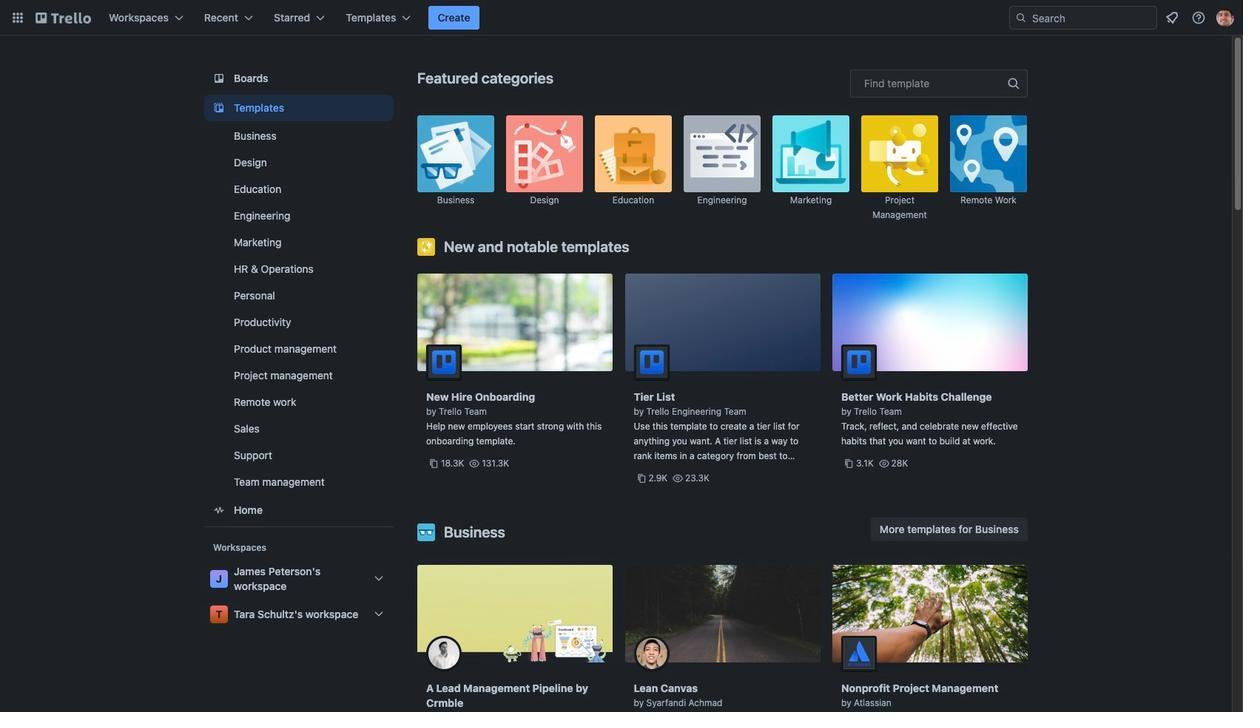 Task type: locate. For each thing, give the bounding box(es) containing it.
primary element
[[0, 0, 1243, 36]]

search image
[[1015, 12, 1027, 24]]

project management icon image
[[861, 115, 938, 192]]

board image
[[210, 70, 228, 87]]

trello team image
[[426, 345, 462, 380]]

atlassian image
[[841, 636, 877, 672]]

toni, founder @ crmble image
[[426, 636, 462, 672]]

1 vertical spatial business icon image
[[417, 524, 435, 542]]

0 vertical spatial business icon image
[[417, 115, 494, 192]]

james peterson (jamespeterson93) image
[[1217, 9, 1234, 27]]

2 business icon image from the top
[[417, 524, 435, 542]]

Search field
[[1009, 6, 1157, 30]]

back to home image
[[36, 6, 91, 30]]

None field
[[850, 70, 1028, 98]]

business icon image
[[417, 115, 494, 192], [417, 524, 435, 542]]

template board image
[[210, 99, 228, 117]]

1 business icon image from the top
[[417, 115, 494, 192]]



Task type: describe. For each thing, give the bounding box(es) containing it.
syarfandi achmad image
[[634, 636, 669, 672]]

marketing icon image
[[773, 115, 850, 192]]

remote work icon image
[[950, 115, 1027, 192]]

trello team image
[[841, 345, 877, 380]]

design icon image
[[506, 115, 583, 192]]

education icon image
[[595, 115, 672, 192]]

trello engineering team image
[[634, 345, 669, 380]]

open information menu image
[[1192, 10, 1206, 25]]

engineering icon image
[[684, 115, 761, 192]]

home image
[[210, 502, 228, 520]]

0 notifications image
[[1163, 9, 1181, 27]]



Task type: vqa. For each thing, say whether or not it's contained in the screenshot.
first 'Trello Team' "image" from right
yes



